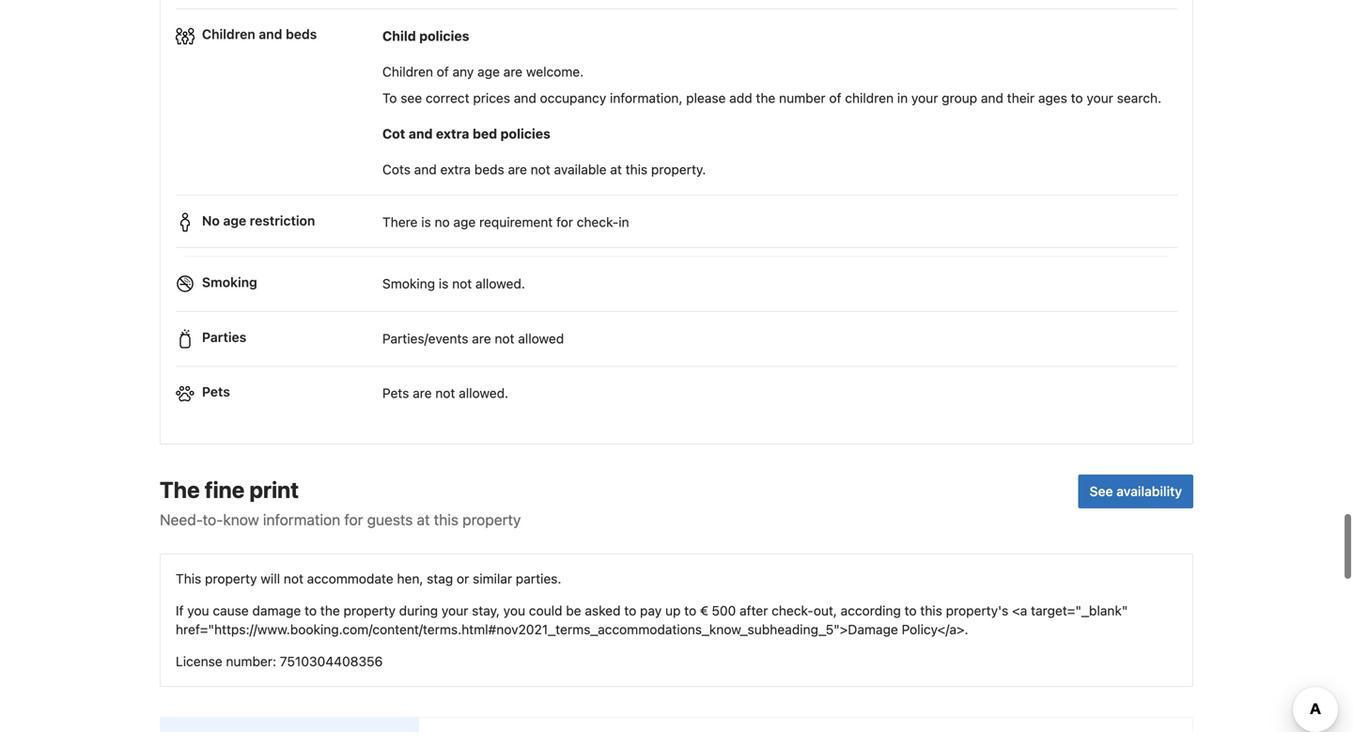 Task type: locate. For each thing, give the bounding box(es) containing it.
0 horizontal spatial pets
[[202, 384, 230, 400]]

to-
[[203, 511, 223, 529]]

2 horizontal spatial property
[[463, 511, 521, 529]]

any
[[453, 64, 474, 79]]

children for children of any age are welcome.
[[383, 64, 433, 79]]

the fine print need-to-know information for guests at this property
[[160, 477, 521, 529]]

policies up cots and extra beds are not available at this property.
[[501, 126, 551, 141]]

for inside the fine print need-to-know information for guests at this property
[[344, 511, 363, 529]]

0 horizontal spatial at
[[417, 511, 430, 529]]

2 vertical spatial property
[[344, 603, 396, 619]]

0 vertical spatial children
[[202, 26, 255, 42]]

allowed.
[[476, 276, 525, 291], [459, 386, 509, 401]]

1 horizontal spatial for
[[557, 214, 573, 230]]

allowed. up parties/events are not allowed
[[476, 276, 525, 291]]

group
[[942, 90, 978, 106]]

1 horizontal spatial is
[[439, 276, 449, 291]]

are
[[504, 64, 523, 79], [508, 161, 527, 177], [472, 331, 491, 346], [413, 386, 432, 401]]

license
[[176, 654, 222, 669]]

this right guests
[[434, 511, 459, 529]]

extra for bed
[[436, 126, 470, 141]]

age right no
[[454, 214, 476, 230]]

for left guests
[[344, 511, 363, 529]]

0 horizontal spatial policies
[[419, 28, 470, 44]]

property's
[[946, 603, 1009, 619]]

1 horizontal spatial smoking
[[383, 276, 435, 291]]

stag
[[427, 571, 453, 587]]

1 horizontal spatial this
[[626, 161, 648, 177]]

the right add
[[756, 90, 776, 106]]

extra down cot and extra bed policies
[[440, 161, 471, 177]]

property
[[463, 511, 521, 529], [205, 571, 257, 587], [344, 603, 396, 619]]

are right "parties/events"
[[472, 331, 491, 346]]

1 horizontal spatial property
[[344, 603, 396, 619]]

0 horizontal spatial you
[[187, 603, 209, 619]]

the down accommodate
[[320, 603, 340, 619]]

your left group
[[912, 90, 939, 106]]

0 horizontal spatial your
[[442, 603, 469, 619]]

occupancy
[[540, 90, 607, 106]]

0 horizontal spatial beds
[[286, 26, 317, 42]]

pets are not allowed.
[[383, 386, 509, 401]]

check- inside if you cause damage to the property during your stay, you could be asked to pay up to € 500 after check-out, according to this property's <a target="_blank" href="https://www.booking.com/content/terms.html#nov2021_terms_accommodations_know_subheading_5">damage policy</a>.
[[772, 603, 814, 619]]

is for smoking
[[439, 276, 449, 291]]

the
[[756, 90, 776, 106], [320, 603, 340, 619]]

correct
[[426, 90, 470, 106]]

if
[[176, 603, 184, 619]]

1 horizontal spatial age
[[454, 214, 476, 230]]

you
[[187, 603, 209, 619], [504, 603, 526, 619]]

is left no
[[421, 214, 431, 230]]

not left allowed
[[495, 331, 515, 346]]

not right will
[[284, 571, 304, 587]]

1 vertical spatial policies
[[501, 126, 551, 141]]

2 horizontal spatial age
[[478, 64, 500, 79]]

license number: 7510304408356
[[176, 654, 383, 669]]

1 vertical spatial check-
[[772, 603, 814, 619]]

0 vertical spatial check-
[[577, 214, 619, 230]]

0 horizontal spatial of
[[437, 64, 449, 79]]

in
[[898, 90, 908, 106], [619, 214, 629, 230]]

your
[[912, 90, 939, 106], [1087, 90, 1114, 106], [442, 603, 469, 619]]

smoking
[[202, 274, 257, 290], [383, 276, 435, 291]]

allowed. down parties/events are not allowed
[[459, 386, 509, 401]]

no
[[435, 214, 450, 230]]

smoking up parties
[[202, 274, 257, 290]]

property up 'cause'
[[205, 571, 257, 587]]

and
[[259, 26, 282, 42], [514, 90, 537, 106], [981, 90, 1004, 106], [409, 126, 433, 141], [414, 161, 437, 177]]

1 vertical spatial this
[[434, 511, 459, 529]]

pets
[[202, 384, 230, 400], [383, 386, 409, 401]]

to
[[1071, 90, 1083, 106], [305, 603, 317, 619], [624, 603, 637, 619], [685, 603, 697, 619], [905, 603, 917, 619]]

child policies
[[383, 28, 470, 44]]

1 vertical spatial allowed.
[[459, 386, 509, 401]]

at
[[610, 161, 622, 177], [417, 511, 430, 529]]

not up parties/events are not allowed
[[452, 276, 472, 291]]

policies
[[419, 28, 470, 44], [501, 126, 551, 141]]

policies up any
[[419, 28, 470, 44]]

pets down "parties/events"
[[383, 386, 409, 401]]

1 horizontal spatial you
[[504, 603, 526, 619]]

information
[[263, 511, 340, 529]]

and for cots and extra beds are not available at this property.
[[414, 161, 437, 177]]

for
[[557, 214, 573, 230], [344, 511, 363, 529]]

0 horizontal spatial smoking
[[202, 274, 257, 290]]

1 vertical spatial the
[[320, 603, 340, 619]]

are down "parties/events"
[[413, 386, 432, 401]]

0 vertical spatial in
[[898, 90, 908, 106]]

your left search.
[[1087, 90, 1114, 106]]

0 vertical spatial extra
[[436, 126, 470, 141]]

at right the available
[[610, 161, 622, 177]]

and for cot and extra bed policies
[[409, 126, 433, 141]]

of right number
[[830, 90, 842, 106]]

see availability button
[[1079, 475, 1194, 509]]

1 vertical spatial beds
[[475, 161, 505, 177]]

see
[[1090, 484, 1114, 499]]

could
[[529, 603, 563, 619]]

to right damage
[[305, 603, 317, 619]]

information,
[[610, 90, 683, 106]]

property up similar
[[463, 511, 521, 529]]

of left any
[[437, 64, 449, 79]]

extra left bed
[[436, 126, 470, 141]]

number
[[779, 90, 826, 106]]

smoking up "parties/events"
[[383, 276, 435, 291]]

if you cause damage to the property during your stay, you could be asked to pay up to € 500 after check-out, according to this property's <a target="_blank" href="https://www.booking.com/content/terms.html#nov2021_terms_accommodations_know_subheading_5">damage policy</a>.
[[176, 603, 1128, 638]]

0 vertical spatial property
[[463, 511, 521, 529]]

you right stay, at the left bottom of page
[[504, 603, 526, 619]]

is
[[421, 214, 431, 230], [439, 276, 449, 291]]

check- right after
[[772, 603, 814, 619]]

1 vertical spatial property
[[205, 571, 257, 587]]

1 vertical spatial at
[[417, 511, 430, 529]]

1 horizontal spatial the
[[756, 90, 776, 106]]

1 horizontal spatial at
[[610, 161, 622, 177]]

1 vertical spatial is
[[439, 276, 449, 291]]

not down "parties/events"
[[436, 386, 455, 401]]

not
[[531, 161, 551, 177], [452, 276, 472, 291], [495, 331, 515, 346], [436, 386, 455, 401], [284, 571, 304, 587]]

1 horizontal spatial children
[[383, 64, 433, 79]]

1 vertical spatial children
[[383, 64, 433, 79]]

children
[[202, 26, 255, 42], [383, 64, 433, 79]]

2 horizontal spatial this
[[921, 603, 943, 619]]

age right any
[[478, 64, 500, 79]]

pets for pets
[[202, 384, 230, 400]]

not left the available
[[531, 161, 551, 177]]

to right up
[[685, 603, 697, 619]]

property.
[[651, 161, 706, 177]]

requirement
[[479, 214, 553, 230]]

to left pay
[[624, 603, 637, 619]]

this
[[626, 161, 648, 177], [434, 511, 459, 529], [921, 603, 943, 619]]

pets for pets are not allowed.
[[383, 386, 409, 401]]

0 horizontal spatial children
[[202, 26, 255, 42]]

0 horizontal spatial property
[[205, 571, 257, 587]]

1 vertical spatial extra
[[440, 161, 471, 177]]

for right requirement
[[557, 214, 573, 230]]

pets down parties
[[202, 384, 230, 400]]

know
[[223, 511, 259, 529]]

0 horizontal spatial this
[[434, 511, 459, 529]]

parties
[[202, 329, 247, 345]]

search.
[[1117, 90, 1162, 106]]

0 horizontal spatial age
[[223, 213, 246, 228]]

1 horizontal spatial pets
[[383, 386, 409, 401]]

1 horizontal spatial policies
[[501, 126, 551, 141]]

your left stay, at the left bottom of page
[[442, 603, 469, 619]]

and for children and beds
[[259, 26, 282, 42]]

see availability
[[1090, 484, 1183, 499]]

1 vertical spatial for
[[344, 511, 363, 529]]

this up policy</a>.
[[921, 603, 943, 619]]

7510304408356
[[280, 654, 383, 669]]

cots
[[383, 161, 411, 177]]

beds
[[286, 26, 317, 42], [475, 161, 505, 177]]

at right guests
[[417, 511, 430, 529]]

0 horizontal spatial is
[[421, 214, 431, 230]]

0 horizontal spatial the
[[320, 603, 340, 619]]

2 you from the left
[[504, 603, 526, 619]]

not for smoking is not allowed.
[[452, 276, 472, 291]]

0 vertical spatial this
[[626, 161, 648, 177]]

check- down the available
[[577, 214, 619, 230]]

2 horizontal spatial your
[[1087, 90, 1114, 106]]

property down this property will not accommodate hen, stag or similar parties.
[[344, 603, 396, 619]]

1 horizontal spatial of
[[830, 90, 842, 106]]

children and beds
[[202, 26, 317, 42]]

to right the ages
[[1071, 90, 1083, 106]]

1 vertical spatial in
[[619, 214, 629, 230]]

1 horizontal spatial beds
[[475, 161, 505, 177]]

age
[[478, 64, 500, 79], [223, 213, 246, 228], [454, 214, 476, 230]]

0 vertical spatial allowed.
[[476, 276, 525, 291]]

2 vertical spatial this
[[921, 603, 943, 619]]

allowed
[[518, 331, 564, 346]]

0 vertical spatial is
[[421, 214, 431, 230]]

are up "prices"
[[504, 64, 523, 79]]

is up "parties/events"
[[439, 276, 449, 291]]

0 horizontal spatial for
[[344, 511, 363, 529]]

there
[[383, 214, 418, 230]]

of
[[437, 64, 449, 79], [830, 90, 842, 106]]

check-
[[577, 214, 619, 230], [772, 603, 814, 619]]

1 horizontal spatial check-
[[772, 603, 814, 619]]

you right if
[[187, 603, 209, 619]]

this left property.
[[626, 161, 648, 177]]

see
[[401, 90, 422, 106]]

age right the no
[[223, 213, 246, 228]]



Task type: describe. For each thing, give the bounding box(es) containing it.
guests
[[367, 511, 413, 529]]

there is no age requirement for check-in
[[383, 214, 629, 230]]

0 vertical spatial policies
[[419, 28, 470, 44]]

1 vertical spatial of
[[830, 90, 842, 106]]

child
[[383, 28, 416, 44]]

the
[[160, 477, 200, 503]]

extra for beds
[[440, 161, 471, 177]]

cause
[[213, 603, 249, 619]]

after
[[740, 603, 768, 619]]

according
[[841, 603, 901, 619]]

property inside if you cause damage to the property during your stay, you could be asked to pay up to € 500 after check-out, according to this property's <a target="_blank" href="https://www.booking.com/content/terms.html#nov2021_terms_accommodations_know_subheading_5">damage policy</a>.
[[344, 603, 396, 619]]

are up requirement
[[508, 161, 527, 177]]

ages
[[1039, 90, 1068, 106]]

bed
[[473, 126, 497, 141]]

fine
[[205, 477, 245, 503]]

age for children
[[478, 64, 500, 79]]

need-
[[160, 511, 203, 529]]

0 horizontal spatial check-
[[577, 214, 619, 230]]

damage
[[252, 603, 301, 619]]

0 vertical spatial of
[[437, 64, 449, 79]]

0 horizontal spatial in
[[619, 214, 629, 230]]

0 vertical spatial for
[[557, 214, 573, 230]]

up
[[666, 603, 681, 619]]

out,
[[814, 603, 837, 619]]

parties/events
[[383, 331, 469, 346]]

allowed. for pets are not allowed.
[[459, 386, 509, 401]]

print
[[249, 477, 299, 503]]

is for there
[[421, 214, 431, 230]]

welcome.
[[526, 64, 584, 79]]

restriction
[[250, 213, 315, 228]]

smoking is not allowed.
[[383, 276, 525, 291]]

similar
[[473, 571, 512, 587]]

1 you from the left
[[187, 603, 209, 619]]

0 vertical spatial at
[[610, 161, 622, 177]]

at inside the fine print need-to-know information for guests at this property
[[417, 511, 430, 529]]

href="https://www.booking.com/content/terms.html#nov2021_terms_accommodations_know_subheading_5">damage
[[176, 622, 898, 638]]

children of any age are welcome.
[[383, 64, 584, 79]]

policy</a>.
[[902, 622, 969, 638]]

prices
[[473, 90, 510, 106]]

property inside the fine print need-to-know information for guests at this property
[[463, 511, 521, 529]]

during
[[399, 603, 438, 619]]

to
[[383, 90, 397, 106]]

<a
[[1012, 603, 1028, 619]]

allowed. for smoking is not allowed.
[[476, 276, 525, 291]]

parties.
[[516, 571, 562, 587]]

to up policy</a>.
[[905, 603, 917, 619]]

be
[[566, 603, 582, 619]]

the inside if you cause damage to the property during your stay, you could be asked to pay up to € 500 after check-out, according to this property's <a target="_blank" href="https://www.booking.com/content/terms.html#nov2021_terms_accommodations_know_subheading_5">damage policy</a>.
[[320, 603, 340, 619]]

children
[[845, 90, 894, 106]]

1 horizontal spatial in
[[898, 90, 908, 106]]

this inside the fine print need-to-know information for guests at this property
[[434, 511, 459, 529]]

number:
[[226, 654, 276, 669]]

to see correct prices and occupancy information, please add the number of children in your group and their ages to your search.
[[383, 90, 1162, 106]]

asked
[[585, 603, 621, 619]]

parties/events are not allowed
[[383, 331, 564, 346]]

this
[[176, 571, 201, 587]]

will
[[261, 571, 280, 587]]

add
[[730, 90, 753, 106]]

0 vertical spatial the
[[756, 90, 776, 106]]

available
[[554, 161, 607, 177]]

this property will not accommodate hen, stag or similar parties.
[[176, 571, 562, 587]]

no age restriction
[[202, 213, 315, 228]]

cots and extra beds are not available at this property.
[[383, 161, 706, 177]]

cot and extra bed policies
[[383, 126, 551, 141]]

this inside if you cause damage to the property during your stay, you could be asked to pay up to € 500 after check-out, according to this property's <a target="_blank" href="https://www.booking.com/content/terms.html#nov2021_terms_accommodations_know_subheading_5">damage policy</a>.
[[921, 603, 943, 619]]

€ 500
[[700, 603, 736, 619]]

availability
[[1117, 484, 1183, 499]]

1 horizontal spatial your
[[912, 90, 939, 106]]

stay,
[[472, 603, 500, 619]]

your inside if you cause damage to the property during your stay, you could be asked to pay up to € 500 after check-out, according to this property's <a target="_blank" href="https://www.booking.com/content/terms.html#nov2021_terms_accommodations_know_subheading_5">damage policy</a>.
[[442, 603, 469, 619]]

their
[[1007, 90, 1035, 106]]

age for there
[[454, 214, 476, 230]]

cot
[[383, 126, 406, 141]]

or
[[457, 571, 469, 587]]

accommodate
[[307, 571, 394, 587]]

0 vertical spatial beds
[[286, 26, 317, 42]]

no
[[202, 213, 220, 228]]

please
[[686, 90, 726, 106]]

children for children and beds
[[202, 26, 255, 42]]

not for pets are not allowed.
[[436, 386, 455, 401]]

target="_blank"
[[1031, 603, 1128, 619]]

hen,
[[397, 571, 423, 587]]

pay
[[640, 603, 662, 619]]

smoking for smoking
[[202, 274, 257, 290]]

not for parties/events are not allowed
[[495, 331, 515, 346]]

smoking for smoking is not allowed.
[[383, 276, 435, 291]]



Task type: vqa. For each thing, say whether or not it's contained in the screenshot.
beds to the top
yes



